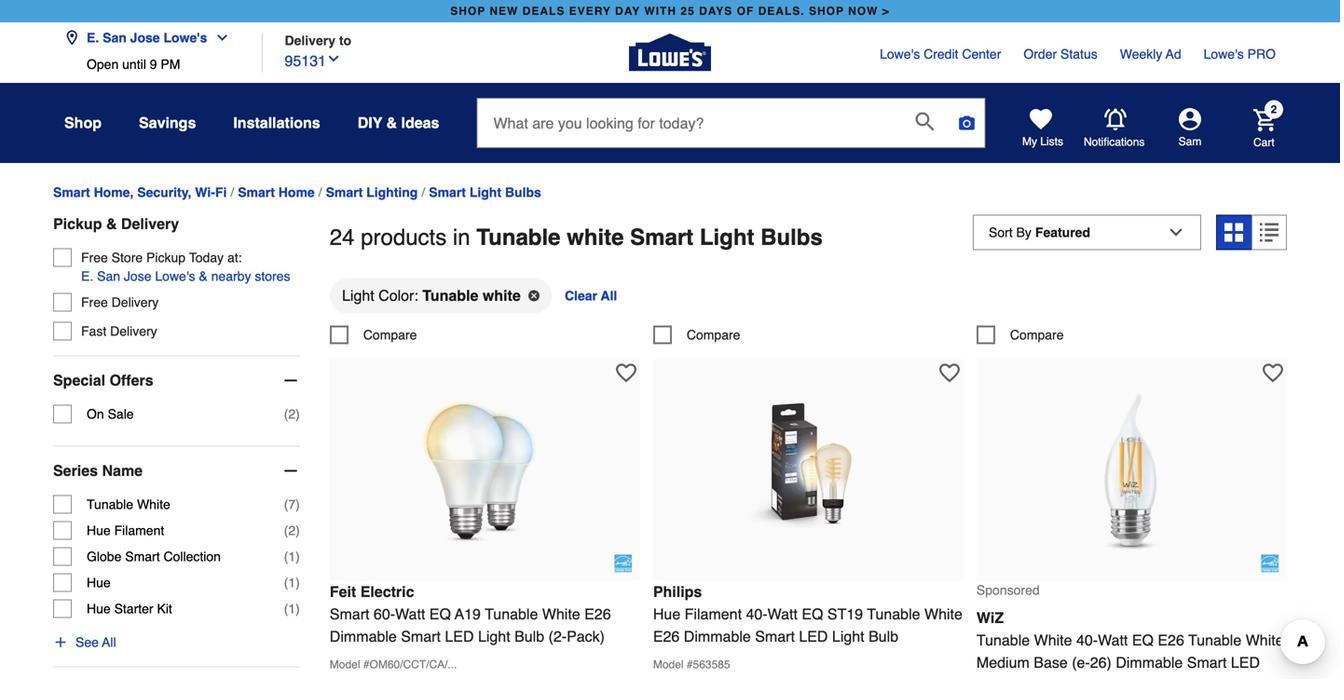 Task type: locate. For each thing, give the bounding box(es) containing it.
2 vertical spatial ( 1 )
[[284, 602, 300, 617]]

40- inside wiz tunable white 40-watt eq e26 tunable white medium base (e-26) dimmable smart led light bulb
[[1076, 632, 1098, 649]]

2 horizontal spatial dimmable
[[1116, 654, 1183, 671]]

1 vertical spatial chevron down image
[[326, 51, 341, 66]]

( 1 ) for kit
[[284, 602, 300, 617]]

watt up 26)
[[1098, 632, 1128, 649]]

0 vertical spatial bulbs
[[505, 185, 541, 200]]

diy & ideas button
[[358, 106, 439, 140]]

clear all button
[[563, 277, 619, 314]]

0 vertical spatial ( 1 )
[[284, 549, 300, 564]]

delivery up "fast delivery" at left top
[[112, 295, 159, 310]]

watt for smart
[[395, 606, 425, 623]]

model left 563585
[[653, 658, 684, 671]]

clear all
[[565, 288, 617, 303]]

collection
[[164, 549, 221, 564]]

series name button
[[53, 447, 300, 495]]

2 horizontal spatial compare
[[1010, 327, 1064, 342]]

delivery up "95131"
[[285, 33, 335, 48]]

led inside philips hue filament 40-watt eq st19 tunable white e26 dimmable smart led light bulb
[[799, 628, 828, 645]]

delivery
[[285, 33, 335, 48], [121, 215, 179, 233], [112, 295, 159, 310], [110, 324, 157, 339]]

on
[[87, 407, 104, 422]]

2 horizontal spatial e26
[[1158, 632, 1184, 649]]

e. san jose lowe's
[[87, 30, 207, 45]]

( 2 ) down ( 7 )
[[284, 523, 300, 538]]

4 ( from the top
[[284, 549, 288, 564]]

2 horizontal spatial watt
[[1098, 632, 1128, 649]]

0 horizontal spatial dimmable
[[330, 628, 397, 645]]

# down electric
[[363, 658, 370, 671]]

95131
[[285, 52, 326, 69]]

0 vertical spatial pickup
[[53, 215, 102, 233]]

2 vertical spatial 1
[[288, 602, 296, 617]]

at:
[[227, 250, 242, 265]]

1 horizontal spatial watt
[[768, 606, 798, 623]]

tunable
[[476, 225, 561, 250], [422, 287, 478, 304], [87, 497, 133, 512], [485, 606, 538, 623], [867, 606, 920, 623], [977, 632, 1030, 649], [1188, 632, 1242, 649]]

hue down philips
[[653, 606, 681, 623]]

lowe's pro link
[[1204, 45, 1276, 63]]

1 vertical spatial jose
[[124, 269, 151, 284]]

0 vertical spatial all
[[601, 288, 617, 303]]

watt inside wiz tunable white 40-watt eq e26 tunable white medium base (e-26) dimmable smart led light bulb
[[1098, 632, 1128, 649]]

eq inside philips hue filament 40-watt eq st19 tunable white e26 dimmable smart led light bulb
[[802, 606, 823, 623]]

light inside 'list box'
[[342, 287, 374, 304]]

& down today
[[199, 269, 208, 284]]

wiz tunable white 40-watt eq e26 tunable white medium base (e-26) dimmable smart led light bulb image
[[1029, 368, 1234, 573]]

white for feit electric
[[542, 606, 580, 623]]

5005451949 element
[[653, 326, 740, 344]]

home,
[[94, 185, 134, 200]]

free store pickup today at:
[[81, 250, 242, 265]]

0 horizontal spatial bulbs
[[505, 185, 541, 200]]

pack)
[[567, 628, 605, 645]]

( for smart
[[284, 549, 288, 564]]

watt inside feit electric smart 60-watt eq a19 tunable white e26 dimmable smart led light bulb (2-pack)
[[395, 606, 425, 623]]

1 left feit
[[288, 576, 296, 590]]

# for feit electric smart 60-watt eq a19 tunable white e26 dimmable smart led light bulb (2-pack)
[[363, 658, 370, 671]]

light inside feit electric smart 60-watt eq a19 tunable white e26 dimmable smart led light bulb (2-pack)
[[478, 628, 510, 645]]

& right diy
[[386, 114, 397, 131]]

1 / from the left
[[230, 185, 234, 200]]

1 horizontal spatial all
[[601, 288, 617, 303]]

led
[[445, 628, 474, 645], [799, 628, 828, 645], [1231, 654, 1260, 671]]

/ right 'home'
[[318, 185, 322, 200]]

minus image for special offers
[[281, 371, 300, 390]]

deals.
[[758, 5, 805, 18]]

pm
[[161, 57, 180, 72]]

2 ) from the top
[[296, 497, 300, 512]]

3 ( 1 ) from the top
[[284, 602, 300, 617]]

shop left new
[[450, 5, 486, 18]]

( for starter
[[284, 602, 288, 617]]

filament down philips
[[685, 606, 742, 623]]

shop new deals every day with 25 days of deals. shop now > link
[[447, 0, 894, 22]]

watt
[[395, 606, 425, 623], [768, 606, 798, 623], [1098, 632, 1128, 649]]

2
[[1271, 103, 1277, 116], [288, 407, 296, 422], [288, 523, 296, 538]]

feit electric smart 60-watt eq a19 tunable white e26 dimmable smart led light bulb (2-pack) image
[[382, 368, 587, 573]]

filament inside philips hue filament 40-watt eq st19 tunable white e26 dimmable smart led light bulb
[[685, 606, 742, 623]]

None search field
[[477, 98, 985, 165]]

1 model from the left
[[330, 658, 360, 671]]

order status link
[[1024, 45, 1098, 63]]

1 horizontal spatial heart outline image
[[1263, 363, 1283, 383]]

led for a19
[[445, 628, 474, 645]]

1 compare from the left
[[363, 327, 417, 342]]

every
[[569, 5, 611, 18]]

model for hue filament 40-watt eq st19 tunable white e26 dimmable smart led light bulb
[[653, 658, 684, 671]]

1 free from the top
[[81, 250, 108, 265]]

model # 563585
[[653, 658, 730, 671]]

bulb inside philips hue filament 40-watt eq st19 tunable white e26 dimmable smart led light bulb
[[869, 628, 898, 645]]

e. for e. san jose lowe's
[[87, 30, 99, 45]]

hue for hue starter kit
[[87, 602, 111, 617]]

0 horizontal spatial /
[[230, 185, 234, 200]]

white up (2-
[[542, 606, 580, 623]]

tunable inside 'list box'
[[422, 287, 478, 304]]

smart inside wiz tunable white 40-watt eq e26 tunable white medium base (e-26) dimmable smart led light bulb
[[1187, 654, 1227, 671]]

e26 inside feit electric smart 60-watt eq a19 tunable white e26 dimmable smart led light bulb (2-pack)
[[584, 606, 611, 623]]

5014017943 element
[[977, 326, 1064, 344]]

white left wiz
[[924, 606, 963, 623]]

eq inside wiz tunable white 40-watt eq e26 tunable white medium base (e-26) dimmable smart led light bulb
[[1132, 632, 1154, 649]]

5 ( from the top
[[284, 576, 288, 590]]

now
[[848, 5, 878, 18]]

40- for smart
[[746, 606, 768, 623]]

white up hue filament
[[137, 497, 170, 512]]

order status
[[1024, 47, 1098, 62]]

0 horizontal spatial #
[[363, 658, 370, 671]]

1 horizontal spatial chevron down image
[[326, 51, 341, 66]]

1 ( from the top
[[284, 407, 288, 422]]

1 horizontal spatial #
[[687, 658, 693, 671]]

1 heart outline image from the left
[[939, 363, 960, 383]]

installations
[[233, 114, 320, 131]]

watt left "st19"
[[768, 606, 798, 623]]

0 vertical spatial white
[[567, 225, 624, 250]]

watt down electric
[[395, 606, 425, 623]]

1 ) from the top
[[296, 407, 300, 422]]

san for e. san jose lowe's & nearby stores
[[97, 269, 120, 284]]

( 1 ) for collection
[[284, 549, 300, 564]]

dimmable inside feit electric smart 60-watt eq a19 tunable white e26 dimmable smart led light bulb (2-pack)
[[330, 628, 397, 645]]

lowe's home improvement logo image
[[629, 12, 711, 94]]

2 minus image from the top
[[281, 462, 300, 480]]

minus image inside special offers button
[[281, 371, 300, 390]]

series
[[53, 462, 98, 480]]

0 horizontal spatial led
[[445, 628, 474, 645]]

white down energy star qualified image
[[1246, 632, 1284, 649]]

e26 inside philips hue filament 40-watt eq st19 tunable white e26 dimmable smart led light bulb
[[653, 628, 680, 645]]

compare for "5013815977" element
[[363, 327, 417, 342]]

sam
[[1179, 135, 1202, 148]]

0 horizontal spatial compare
[[363, 327, 417, 342]]

0 horizontal spatial heart outline image
[[939, 363, 960, 383]]

( 1 )
[[284, 549, 300, 564], [284, 576, 300, 590], [284, 602, 300, 617]]

globe
[[87, 549, 121, 564]]

1 vertical spatial 1
[[288, 576, 296, 590]]

1 vertical spatial 2
[[288, 407, 296, 422]]

e26 inside wiz tunable white 40-watt eq e26 tunable white medium base (e-26) dimmable smart led light bulb
[[1158, 632, 1184, 649]]

0 vertical spatial jose
[[130, 30, 160, 45]]

hue down globe on the left bottom of the page
[[87, 576, 111, 590]]

1 horizontal spatial 40-
[[1076, 632, 1098, 649]]

fast delivery
[[81, 324, 157, 339]]

watt for white
[[1098, 632, 1128, 649]]

savings button
[[139, 106, 196, 140]]

white inside philips hue filament 40-watt eq st19 tunable white e26 dimmable smart led light bulb
[[924, 606, 963, 623]]

minus image inside series name button
[[281, 462, 300, 480]]

24
[[330, 225, 355, 250]]

minus image
[[281, 371, 300, 390], [281, 462, 300, 480]]

2 down ( 7 )
[[288, 523, 296, 538]]

compare inside "5013815977" element
[[363, 327, 417, 342]]

2 up cart
[[1271, 103, 1277, 116]]

lowe's pro
[[1204, 47, 1276, 62]]

2 compare from the left
[[687, 327, 740, 342]]

led inside feit electric smart 60-watt eq a19 tunable white e26 dimmable smart led light bulb (2-pack)
[[445, 628, 474, 645]]

all for clear all
[[601, 288, 617, 303]]

to
[[339, 33, 351, 48]]

0 horizontal spatial eq
[[429, 606, 451, 623]]

pickup up e. san jose lowe's & nearby stores button
[[146, 250, 186, 265]]

/ right lighting
[[422, 185, 425, 200]]

jose down store
[[124, 269, 151, 284]]

1 vertical spatial ( 1 )
[[284, 576, 300, 590]]

list box
[[330, 277, 1287, 326]]

list view image
[[1260, 223, 1279, 242]]

open until 9 pm
[[87, 57, 180, 72]]

with
[[644, 5, 677, 18]]

1 horizontal spatial led
[[799, 628, 828, 645]]

3 / from the left
[[422, 185, 425, 200]]

weekly ad
[[1120, 47, 1181, 62]]

center
[[962, 47, 1001, 62]]

smart inside philips hue filament 40-watt eq st19 tunable white e26 dimmable smart led light bulb
[[755, 628, 795, 645]]

2 ( from the top
[[284, 497, 288, 512]]

3 1 from the top
[[288, 602, 296, 617]]

1 vertical spatial bulbs
[[761, 225, 823, 250]]

1 vertical spatial filament
[[685, 606, 742, 623]]

/ right fi
[[230, 185, 234, 200]]

& down home,
[[106, 215, 117, 233]]

3 ( from the top
[[284, 523, 288, 538]]

40- up the (e- on the bottom
[[1076, 632, 1098, 649]]

2 ( 2 ) from the top
[[284, 523, 300, 538]]

4 ) from the top
[[296, 549, 300, 564]]

0 horizontal spatial 40-
[[746, 606, 768, 623]]

hue inside philips hue filament 40-watt eq st19 tunable white e26 dimmable smart led light bulb
[[653, 606, 681, 623]]

2 horizontal spatial /
[[422, 185, 425, 200]]

pickup
[[53, 215, 102, 233], [146, 250, 186, 265]]

hue up see all
[[87, 602, 111, 617]]

my lists
[[1022, 135, 1063, 148]]

1 horizontal spatial filament
[[685, 606, 742, 623]]

0 horizontal spatial watt
[[395, 606, 425, 623]]

light inside smart home, security, wi-fi / smart home / smart lighting / smart light bulbs
[[470, 185, 501, 200]]

2 horizontal spatial bulb
[[1013, 676, 1043, 679]]

diy
[[358, 114, 382, 131]]

2 vertical spatial 2
[[288, 523, 296, 538]]

hue up globe on the left bottom of the page
[[87, 523, 111, 538]]

minus image for series name
[[281, 462, 300, 480]]

all inside button
[[102, 635, 116, 650]]

1
[[288, 549, 296, 564], [288, 576, 296, 590], [288, 602, 296, 617]]

0 vertical spatial minus image
[[281, 371, 300, 390]]

e26 for smart 60-watt eq a19 tunable white e26 dimmable smart led light bulb (2-pack)
[[584, 606, 611, 623]]

compare for 5014017943 element
[[1010, 327, 1064, 342]]

all right clear
[[601, 288, 617, 303]]

1 horizontal spatial model
[[653, 658, 684, 671]]

e. right location image
[[87, 30, 99, 45]]

1 vertical spatial minus image
[[281, 462, 300, 480]]

led inside wiz tunable white 40-watt eq e26 tunable white medium base (e-26) dimmable smart led light bulb
[[1231, 654, 1260, 671]]

1 horizontal spatial /
[[318, 185, 322, 200]]

jose up the 9
[[130, 30, 160, 45]]

ad
[[1166, 47, 1181, 62]]

all right see
[[102, 635, 116, 650]]

1 vertical spatial &
[[106, 215, 117, 233]]

heart outline image
[[616, 363, 636, 383]]

1 ( 2 ) from the top
[[284, 407, 300, 422]]

light inside philips hue filament 40-watt eq st19 tunable white e26 dimmable smart led light bulb
[[832, 628, 864, 645]]

dimmable down 60-
[[330, 628, 397, 645]]

1 horizontal spatial dimmable
[[684, 628, 751, 645]]

0 vertical spatial 1
[[288, 549, 296, 564]]

dimmable inside wiz tunable white 40-watt eq e26 tunable white medium base (e-26) dimmable smart led light bulb
[[1116, 654, 1183, 671]]

1 for collection
[[288, 549, 296, 564]]

shop left now
[[809, 5, 844, 18]]

1 vertical spatial san
[[97, 269, 120, 284]]

compare inside '5005451949' element
[[687, 327, 740, 342]]

( 1 ) left 60-
[[284, 602, 300, 617]]

( 1 ) down ( 7 )
[[284, 549, 300, 564]]

6 ) from the top
[[296, 602, 300, 617]]

1 vertical spatial free
[[81, 295, 108, 310]]

bulb inside feit electric smart 60-watt eq a19 tunable white e26 dimmable smart led light bulb (2-pack)
[[515, 628, 544, 645]]

1 down ( 7 )
[[288, 549, 296, 564]]

3 compare from the left
[[1010, 327, 1064, 342]]

1 left 60-
[[288, 602, 296, 617]]

e. up free delivery
[[81, 269, 93, 284]]

compare inside 5014017943 element
[[1010, 327, 1064, 342]]

2 horizontal spatial &
[[386, 114, 397, 131]]

white left close circle filled icon
[[483, 287, 521, 304]]

40- left "st19"
[[746, 606, 768, 623]]

pickup down home,
[[53, 215, 102, 233]]

san down store
[[97, 269, 120, 284]]

white inside feit electric smart 60-watt eq a19 tunable white e26 dimmable smart led light bulb (2-pack)
[[542, 606, 580, 623]]

7
[[288, 497, 296, 512]]

0 horizontal spatial bulb
[[515, 628, 544, 645]]

stores
[[255, 269, 290, 284]]

eq for a19
[[429, 606, 451, 623]]

all
[[601, 288, 617, 303], [102, 635, 116, 650]]

2 free from the top
[[81, 295, 108, 310]]

0 vertical spatial san
[[103, 30, 127, 45]]

offers
[[109, 372, 153, 389]]

close circle filled image
[[528, 290, 539, 301]]

( for filament
[[284, 523, 288, 538]]

dimmable up 563585
[[684, 628, 751, 645]]

fi
[[215, 185, 227, 200]]

light inside wiz tunable white 40-watt eq e26 tunable white medium base (e-26) dimmable smart led light bulb
[[977, 676, 1009, 679]]

( 2 ) up the 7
[[284, 407, 300, 422]]

in
[[453, 225, 470, 250]]

bulb
[[515, 628, 544, 645], [869, 628, 898, 645], [1013, 676, 1043, 679]]

notifications
[[1084, 135, 1145, 148]]

(e-
[[1072, 654, 1090, 671]]

2 shop from the left
[[809, 5, 844, 18]]

1 shop from the left
[[450, 5, 486, 18]]

1 # from the left
[[363, 658, 370, 671]]

eq inside feit electric smart 60-watt eq a19 tunable white e26 dimmable smart led light bulb (2-pack)
[[429, 606, 451, 623]]

1 vertical spatial white
[[483, 287, 521, 304]]

0 vertical spatial chevron down image
[[207, 30, 230, 45]]

free up fast
[[81, 295, 108, 310]]

free left store
[[81, 250, 108, 265]]

0 horizontal spatial &
[[106, 215, 117, 233]]

1 ( 1 ) from the top
[[284, 549, 300, 564]]

dimmable inside philips hue filament 40-watt eq st19 tunable white e26 dimmable smart led light bulb
[[684, 628, 751, 645]]

40- inside philips hue filament 40-watt eq st19 tunable white e26 dimmable smart led light bulb
[[746, 606, 768, 623]]

0 vertical spatial e.
[[87, 30, 99, 45]]

tunable inside feit electric smart 60-watt eq a19 tunable white e26 dimmable smart led light bulb (2-pack)
[[485, 606, 538, 623]]

filament down tunable white
[[114, 523, 164, 538]]

1 vertical spatial all
[[102, 635, 116, 650]]

0 vertical spatial 40-
[[746, 606, 768, 623]]

shop
[[450, 5, 486, 18], [809, 5, 844, 18]]

on sale
[[87, 407, 134, 422]]

/
[[230, 185, 234, 200], [318, 185, 322, 200], [422, 185, 425, 200]]

0 horizontal spatial model
[[330, 658, 360, 671]]

0 horizontal spatial all
[[102, 635, 116, 650]]

0 vertical spatial free
[[81, 250, 108, 265]]

1 vertical spatial 40-
[[1076, 632, 1098, 649]]

model
[[330, 658, 360, 671], [653, 658, 684, 671]]

0 vertical spatial ( 2 )
[[284, 407, 300, 422]]

1 horizontal spatial pickup
[[146, 250, 186, 265]]

1 horizontal spatial shop
[[809, 5, 844, 18]]

see all button
[[53, 633, 116, 652]]

deals
[[523, 5, 565, 18]]

delivery down the smart home, security, wi-fi link
[[121, 215, 179, 233]]

2 up the 7
[[288, 407, 296, 422]]

2 horizontal spatial eq
[[1132, 632, 1154, 649]]

san up open
[[103, 30, 127, 45]]

free
[[81, 250, 108, 265], [81, 295, 108, 310]]

2 model from the left
[[653, 658, 684, 671]]

feit
[[330, 583, 356, 601]]

1 vertical spatial pickup
[[146, 250, 186, 265]]

3 ) from the top
[[296, 523, 300, 538]]

( for white
[[284, 497, 288, 512]]

kit
[[157, 602, 172, 617]]

all inside "button"
[[601, 288, 617, 303]]

0 vertical spatial filament
[[114, 523, 164, 538]]

chevron down image
[[207, 30, 230, 45], [326, 51, 341, 66]]

0 horizontal spatial chevron down image
[[207, 30, 230, 45]]

white for wiz
[[1246, 632, 1284, 649]]

0 vertical spatial &
[[386, 114, 397, 131]]

#
[[363, 658, 370, 671], [687, 658, 693, 671]]

# down philips
[[687, 658, 693, 671]]

1 1 from the top
[[288, 549, 296, 564]]

0 horizontal spatial e26
[[584, 606, 611, 623]]

status
[[1061, 47, 1098, 62]]

lowe's down free store pickup today at:
[[155, 269, 195, 284]]

a19
[[455, 606, 481, 623]]

0 horizontal spatial white
[[483, 287, 521, 304]]

heart outline image
[[939, 363, 960, 383], [1263, 363, 1283, 383]]

( for sale
[[284, 407, 288, 422]]

light
[[470, 185, 501, 200], [700, 225, 754, 250], [342, 287, 374, 304], [478, 628, 510, 645], [832, 628, 864, 645], [977, 676, 1009, 679]]

energy star qualified image
[[1261, 554, 1280, 573]]

credit
[[924, 47, 958, 62]]

hue starter kit
[[87, 602, 172, 617]]

6 ( from the top
[[284, 602, 288, 617]]

1 minus image from the top
[[281, 371, 300, 390]]

free for free store pickup today at:
[[81, 250, 108, 265]]

1 vertical spatial e.
[[81, 269, 93, 284]]

0 horizontal spatial shop
[[450, 5, 486, 18]]

model left om60/cct/ca/...
[[330, 658, 360, 671]]

bulb for a19
[[515, 628, 544, 645]]

2 # from the left
[[687, 658, 693, 671]]

watt inside philips hue filament 40-watt eq st19 tunable white e26 dimmable smart led light bulb
[[768, 606, 798, 623]]

1 vertical spatial ( 2 )
[[284, 523, 300, 538]]

lowe's left credit
[[880, 47, 920, 62]]

white up clear all
[[567, 225, 624, 250]]

1 horizontal spatial bulb
[[869, 628, 898, 645]]

today
[[189, 250, 224, 265]]

my lists link
[[1022, 108, 1063, 149]]

e26 for hue filament 40-watt eq st19 tunable white e26 dimmable smart led light bulb
[[653, 628, 680, 645]]

camera image
[[958, 114, 976, 132]]

eq
[[429, 606, 451, 623], [802, 606, 823, 623], [1132, 632, 1154, 649]]

lowe's up pm
[[164, 30, 207, 45]]

lowe's home improvement lists image
[[1030, 108, 1052, 130]]

1 horizontal spatial compare
[[687, 327, 740, 342]]

bulb inside wiz tunable white 40-watt eq e26 tunable white medium base (e-26) dimmable smart led light bulb
[[1013, 676, 1043, 679]]

1 horizontal spatial eq
[[802, 606, 823, 623]]

5 ) from the top
[[296, 576, 300, 590]]

( 1 ) left feit
[[284, 576, 300, 590]]

dimmable
[[330, 628, 397, 645], [684, 628, 751, 645], [1116, 654, 1183, 671]]

dimmable right 26)
[[1116, 654, 1183, 671]]

)
[[296, 407, 300, 422], [296, 497, 300, 512], [296, 523, 300, 538], [296, 549, 300, 564], [296, 576, 300, 590], [296, 602, 300, 617]]

1 horizontal spatial &
[[199, 269, 208, 284]]

1 horizontal spatial e26
[[653, 628, 680, 645]]

2 horizontal spatial led
[[1231, 654, 1260, 671]]



Task type: describe. For each thing, give the bounding box(es) containing it.
lighting
[[366, 185, 418, 200]]

my
[[1022, 135, 1037, 148]]

delivery to
[[285, 33, 351, 48]]

2 vertical spatial &
[[199, 269, 208, 284]]

white for philips
[[924, 606, 963, 623]]

store
[[112, 250, 143, 265]]

bulbs inside smart home, security, wi-fi / smart home / smart lighting / smart light bulbs
[[505, 185, 541, 200]]

2 / from the left
[[318, 185, 322, 200]]

lowe's home improvement notification center image
[[1104, 108, 1127, 131]]

hue for hue filament
[[87, 523, 111, 538]]

wiztunable white 40-watt eq e26 tunable white medium base (e-26) dimmable smart led light bulb element
[[977, 359, 1287, 581]]

installations button
[[233, 106, 320, 140]]

& for pickup
[[106, 215, 117, 233]]

model # om60/cct/ca/...
[[330, 658, 457, 671]]

all for see all
[[102, 635, 116, 650]]

shop new deals every day with 25 days of deals. shop now >
[[450, 5, 890, 18]]

bulb for st19
[[869, 628, 898, 645]]

globe smart collection
[[87, 549, 221, 564]]

2 for on sale
[[288, 407, 296, 422]]

dimmable for smart
[[330, 628, 397, 645]]

26)
[[1090, 654, 1112, 671]]

products
[[361, 225, 447, 250]]

chevron down image inside e. san jose lowe's button
[[207, 30, 230, 45]]

series name
[[53, 462, 143, 480]]

sale
[[108, 407, 134, 422]]

sam button
[[1145, 108, 1235, 149]]

lowe's home improvement cart image
[[1253, 109, 1276, 131]]

>
[[882, 5, 890, 18]]

base
[[1034, 654, 1068, 671]]

smart home link
[[238, 185, 315, 200]]

energy star qualified image
[[614, 554, 633, 573]]

open
[[87, 57, 119, 72]]

free for free delivery
[[81, 295, 108, 310]]

led for st19
[[799, 628, 828, 645]]

philips hue filament 40-watt eq st19 tunable white e26 dimmable smart led light bulb
[[653, 583, 963, 645]]

) for white
[[296, 497, 300, 512]]

1 horizontal spatial bulbs
[[761, 225, 823, 250]]

free delivery
[[81, 295, 159, 310]]

0 horizontal spatial pickup
[[53, 215, 102, 233]]

# for philips hue filament 40-watt eq st19 tunable white e26 dimmable smart led light bulb
[[687, 658, 693, 671]]

wiz tunable white 40-watt eq e26 tunable white medium base (e-26) dimmable smart led light bulb
[[977, 609, 1284, 679]]

e. san jose lowe's & nearby stores
[[81, 269, 290, 284]]

smart home, security, wi-fi link
[[53, 185, 227, 200]]

) for starter
[[296, 602, 300, 617]]

e. san jose lowe's button
[[64, 19, 237, 57]]

2 for hue filament
[[288, 523, 296, 538]]

white up base
[[1034, 632, 1072, 649]]

model for smart 60-watt eq a19 tunable white e26 dimmable smart led light bulb (2-pack)
[[330, 658, 360, 671]]

60-
[[374, 606, 395, 623]]

( 7 )
[[284, 497, 300, 512]]

lowe's left pro
[[1204, 47, 1244, 62]]

( 2 ) for sale
[[284, 407, 300, 422]]

nearby
[[211, 269, 251, 284]]

list box containing light color:
[[330, 277, 1287, 326]]

e. san jose lowe's & nearby stores button
[[81, 267, 290, 286]]

95131 button
[[285, 48, 341, 72]]

special
[[53, 372, 105, 389]]

dimmable for filament
[[684, 628, 751, 645]]

Search Query text field
[[478, 99, 901, 147]]

25
[[681, 5, 695, 18]]

& for diy
[[386, 114, 397, 131]]

medium
[[977, 654, 1030, 671]]

) for filament
[[296, 523, 300, 538]]

days
[[699, 5, 733, 18]]

san for e. san jose lowe's
[[103, 30, 127, 45]]

grid view image
[[1225, 223, 1243, 242]]

special offers
[[53, 372, 153, 389]]

feit electric smart 60-watt eq a19 tunable white e26 dimmable smart led light bulb (2-pack)
[[330, 583, 611, 645]]

fast
[[81, 324, 106, 339]]

lowe's credit center
[[880, 47, 1001, 62]]

2 heart outline image from the left
[[1263, 363, 1283, 383]]

watt for filament
[[768, 606, 798, 623]]

location image
[[64, 30, 79, 45]]

color:
[[378, 287, 418, 304]]

see all
[[75, 635, 116, 650]]

search image
[[916, 112, 934, 131]]

lowe's credit center link
[[880, 45, 1001, 63]]

electric
[[360, 583, 414, 601]]

order
[[1024, 47, 1057, 62]]

day
[[615, 5, 640, 18]]

9
[[150, 57, 157, 72]]

light color: tunable white
[[342, 287, 521, 304]]

until
[[122, 57, 146, 72]]

delivery down free delivery
[[110, 324, 157, 339]]

chevron down image inside 95131 button
[[326, 51, 341, 66]]

eq for st19
[[802, 606, 823, 623]]

white inside 'list box'
[[483, 287, 521, 304]]

2 ( 1 ) from the top
[[284, 576, 300, 590]]

feit electricsmart 60-watt eq a19 tunable white e26 dimmable smart led light bulb (2-pack) element
[[330, 359, 640, 581]]

pickup & delivery
[[53, 215, 179, 233]]

tunable inside philips hue filament 40-watt eq st19 tunable white e26 dimmable smart led light bulb
[[867, 606, 920, 623]]

jose for e. san jose lowe's & nearby stores
[[124, 269, 151, 284]]

plus image
[[53, 635, 68, 650]]

2 1 from the top
[[288, 576, 296, 590]]

shop
[[64, 114, 102, 131]]

( 2 ) for filament
[[284, 523, 300, 538]]

tunable white
[[87, 497, 170, 512]]

see
[[75, 635, 99, 650]]

st19
[[827, 606, 863, 623]]

1 for kit
[[288, 602, 296, 617]]

sponsored
[[977, 583, 1040, 598]]

starter
[[114, 602, 153, 617]]

0 vertical spatial 2
[[1271, 103, 1277, 116]]

om60/cct/ca/...
[[370, 658, 457, 671]]

philips
[[653, 583, 702, 601]]

savings
[[139, 114, 196, 131]]

security,
[[137, 185, 191, 200]]

compare for '5005451949' element
[[687, 327, 740, 342]]

jose for e. san jose lowe's
[[130, 30, 160, 45]]

e. for e. san jose lowe's & nearby stores
[[81, 269, 93, 284]]

wiz
[[977, 609, 1004, 627]]

pro
[[1248, 47, 1276, 62]]

shop button
[[64, 106, 102, 140]]

563585
[[693, 658, 730, 671]]

home
[[278, 185, 315, 200]]

0 horizontal spatial filament
[[114, 523, 164, 538]]

hue filament
[[87, 523, 164, 538]]

smart home, security, wi-fi / smart home / smart lighting / smart light bulbs
[[53, 185, 541, 200]]

weekly ad link
[[1120, 45, 1181, 63]]

1 horizontal spatial white
[[567, 225, 624, 250]]

) for smart
[[296, 549, 300, 564]]

) for sale
[[296, 407, 300, 422]]

hue for hue
[[87, 576, 111, 590]]

philips hue filament 40-watt eq st19 tunable white e26 dimmable smart led light bulb image
[[706, 368, 911, 573]]

new
[[490, 5, 518, 18]]

5013815977 element
[[330, 326, 417, 344]]

cart
[[1253, 136, 1275, 149]]

40- for (e-
[[1076, 632, 1098, 649]]

eq for e26
[[1132, 632, 1154, 649]]



Task type: vqa. For each thing, say whether or not it's contained in the screenshot.
Energy Star Qualified icon
yes



